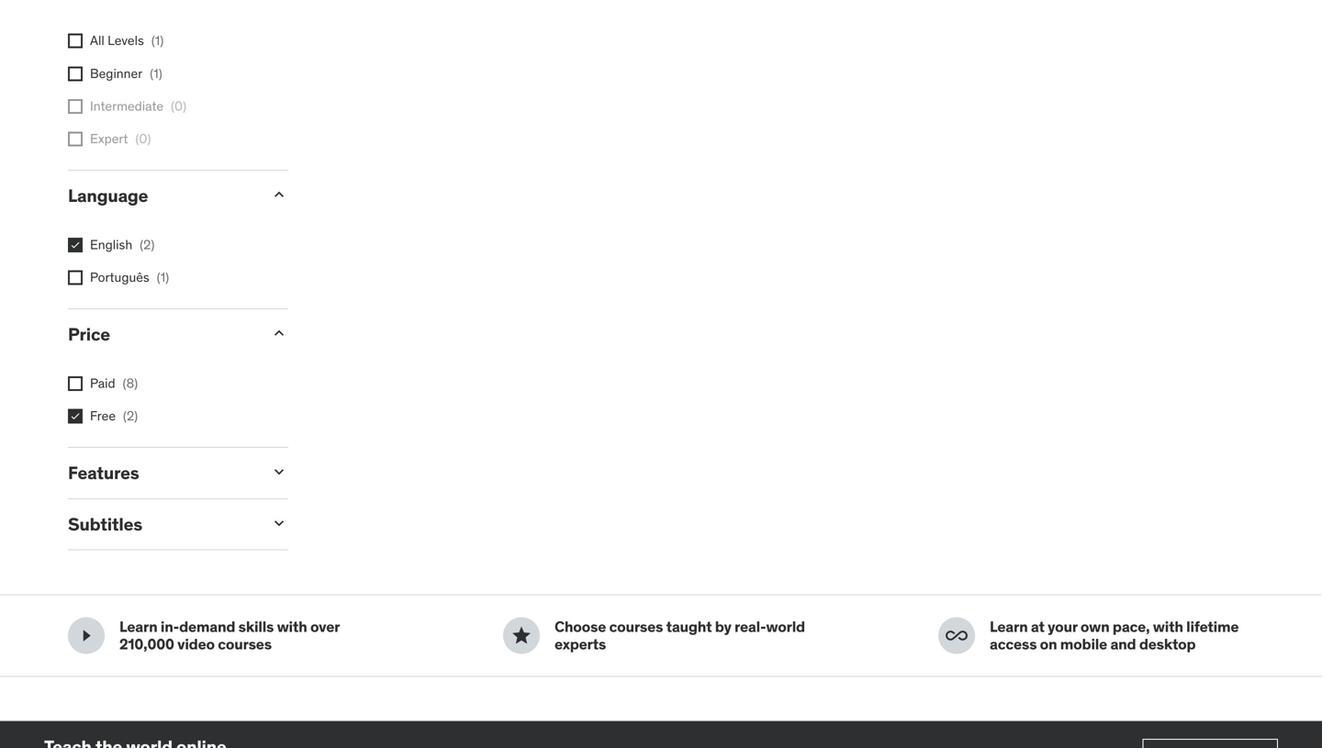 Task type: vqa. For each thing, say whether or not it's contained in the screenshot.
medium icon associated with Learn
yes



Task type: describe. For each thing, give the bounding box(es) containing it.
price
[[68, 323, 110, 345]]

world
[[766, 618, 805, 636]]

on
[[1040, 635, 1058, 654]]

free (2)
[[90, 408, 138, 424]]

price button
[[68, 323, 255, 345]]

english
[[90, 236, 132, 253]]

(1) for english (2)
[[157, 269, 169, 286]]

english (2)
[[90, 236, 155, 253]]

real-
[[735, 618, 766, 636]]

subtitles
[[68, 513, 142, 535]]

over
[[310, 618, 340, 636]]

small image for price
[[270, 324, 288, 343]]

learn at your own pace, with lifetime access on mobile and desktop
[[990, 618, 1239, 654]]

medium image
[[75, 625, 97, 647]]

desktop
[[1140, 635, 1196, 654]]

courses inside learn in-demand skills with over 210,000 video courses
[[218, 635, 272, 654]]

beginner (1)
[[90, 65, 162, 82]]

language button
[[68, 185, 255, 207]]

demand
[[179, 618, 235, 636]]

small image for features
[[270, 463, 288, 481]]

(2) for free (2)
[[123, 408, 138, 424]]

xsmall image for intermediate
[[68, 99, 83, 114]]

(2) for english (2)
[[140, 236, 155, 253]]

xsmall image for expert
[[68, 132, 83, 146]]

small image for language
[[270, 186, 288, 204]]

choose
[[555, 618, 606, 636]]

by
[[715, 618, 732, 636]]

xsmall image for português
[[68, 270, 83, 285]]

skills
[[239, 618, 274, 636]]

xsmall image for beginner
[[68, 66, 83, 81]]

own
[[1081, 618, 1110, 636]]

subtitles button
[[68, 513, 255, 535]]

(0) for intermediate (0)
[[171, 98, 186, 114]]

pace,
[[1113, 618, 1150, 636]]

210,000
[[119, 635, 174, 654]]

xsmall image for free
[[68, 409, 83, 424]]

in-
[[161, 618, 179, 636]]



Task type: locate. For each thing, give the bounding box(es) containing it.
learn left in-
[[119, 618, 158, 636]]

(0) right intermediate
[[171, 98, 186, 114]]

xsmall image left free
[[68, 409, 83, 424]]

learn inside learn in-demand skills with over 210,000 video courses
[[119, 618, 158, 636]]

0 vertical spatial (2)
[[140, 236, 155, 253]]

0 vertical spatial (0)
[[171, 98, 186, 114]]

xsmall image left "english"
[[68, 238, 83, 252]]

xsmall image left paid on the left bottom of page
[[68, 376, 83, 391]]

0 vertical spatial xsmall image
[[68, 34, 83, 48]]

(2)
[[140, 236, 155, 253], [123, 408, 138, 424]]

1 with from the left
[[277, 618, 307, 636]]

0 vertical spatial small image
[[270, 186, 288, 204]]

1 horizontal spatial (2)
[[140, 236, 155, 253]]

your
[[1048, 618, 1078, 636]]

0 vertical spatial small image
[[270, 324, 288, 343]]

2 xsmall image from the top
[[68, 99, 83, 114]]

4 xsmall image from the top
[[68, 270, 83, 285]]

and
[[1111, 635, 1137, 654]]

1 small image from the top
[[270, 324, 288, 343]]

português (1)
[[90, 269, 169, 286]]

intermediate
[[90, 98, 164, 114]]

access
[[990, 635, 1037, 654]]

1 vertical spatial xsmall image
[[68, 132, 83, 146]]

1 learn from the left
[[119, 618, 158, 636]]

2 xsmall image from the top
[[68, 132, 83, 146]]

courses
[[609, 618, 663, 636], [218, 635, 272, 654]]

(2) right free
[[123, 408, 138, 424]]

2 vertical spatial (1)
[[157, 269, 169, 286]]

1 horizontal spatial medium image
[[946, 625, 968, 647]]

3 xsmall image from the top
[[68, 238, 83, 252]]

0 horizontal spatial medium image
[[511, 625, 533, 647]]

at
[[1031, 618, 1045, 636]]

2 learn from the left
[[990, 618, 1028, 636]]

2 medium image from the left
[[946, 625, 968, 647]]

expert (0)
[[90, 130, 151, 147]]

2 small image from the top
[[270, 514, 288, 533]]

2 small image from the top
[[270, 463, 288, 481]]

video
[[177, 635, 215, 654]]

mobile
[[1061, 635, 1108, 654]]

xsmall image for english
[[68, 238, 83, 252]]

2 with from the left
[[1153, 618, 1184, 636]]

3 xsmall image from the top
[[68, 376, 83, 391]]

2 vertical spatial xsmall image
[[68, 376, 83, 391]]

xsmall image left all
[[68, 34, 83, 48]]

with inside learn at your own pace, with lifetime access on mobile and desktop
[[1153, 618, 1184, 636]]

(1) right levels
[[151, 32, 164, 49]]

0 horizontal spatial learn
[[119, 618, 158, 636]]

1 horizontal spatial (0)
[[171, 98, 186, 114]]

1 vertical spatial (0)
[[135, 130, 151, 147]]

taught
[[666, 618, 712, 636]]

courses left taught
[[609, 618, 663, 636]]

0 horizontal spatial courses
[[218, 635, 272, 654]]

all
[[90, 32, 104, 49]]

choose courses taught by real-world experts
[[555, 618, 805, 654]]

free
[[90, 408, 116, 424]]

(0) for expert (0)
[[135, 130, 151, 147]]

courses right video
[[218, 635, 272, 654]]

lifetime
[[1187, 618, 1239, 636]]

features button
[[68, 462, 255, 484]]

1 horizontal spatial with
[[1153, 618, 1184, 636]]

(8)
[[123, 375, 138, 392]]

medium image for choose
[[511, 625, 533, 647]]

1 small image from the top
[[270, 186, 288, 204]]

learn
[[119, 618, 158, 636], [990, 618, 1028, 636]]

with left over
[[277, 618, 307, 636]]

expert
[[90, 130, 128, 147]]

1 xsmall image from the top
[[68, 66, 83, 81]]

0 horizontal spatial (0)
[[135, 130, 151, 147]]

xsmall image for paid
[[68, 376, 83, 391]]

experts
[[555, 635, 606, 654]]

intermediate (0)
[[90, 98, 186, 114]]

0 horizontal spatial (2)
[[123, 408, 138, 424]]

small image for subtitles
[[270, 514, 288, 533]]

(2) right "english"
[[140, 236, 155, 253]]

with right pace,
[[1153, 618, 1184, 636]]

medium image left experts
[[511, 625, 533, 647]]

medium image
[[511, 625, 533, 647], [946, 625, 968, 647]]

small image
[[270, 324, 288, 343], [270, 463, 288, 481]]

(0)
[[171, 98, 186, 114], [135, 130, 151, 147]]

levels
[[108, 32, 144, 49]]

medium image for learn
[[946, 625, 968, 647]]

paid (8)
[[90, 375, 138, 392]]

xsmall image left beginner
[[68, 66, 83, 81]]

português
[[90, 269, 149, 286]]

learn left at
[[990, 618, 1028, 636]]

1 vertical spatial small image
[[270, 463, 288, 481]]

xsmall image left expert
[[68, 132, 83, 146]]

learn for learn in-demand skills with over 210,000 video courses
[[119, 618, 158, 636]]

1 medium image from the left
[[511, 625, 533, 647]]

(1) up 'intermediate (0)'
[[150, 65, 162, 82]]

with
[[277, 618, 307, 636], [1153, 618, 1184, 636]]

1 vertical spatial small image
[[270, 514, 288, 533]]

beginner
[[90, 65, 143, 82]]

with inside learn in-demand skills with over 210,000 video courses
[[277, 618, 307, 636]]

courses inside the choose courses taught by real-world experts
[[609, 618, 663, 636]]

learn for learn at your own pace, with lifetime access on mobile and desktop
[[990, 618, 1028, 636]]

1 horizontal spatial courses
[[609, 618, 663, 636]]

learn in-demand skills with over 210,000 video courses
[[119, 618, 340, 654]]

medium image left 'access'
[[946, 625, 968, 647]]

5 xsmall image from the top
[[68, 409, 83, 424]]

(1) for all levels (1)
[[150, 65, 162, 82]]

small image
[[270, 186, 288, 204], [270, 514, 288, 533]]

1 xsmall image from the top
[[68, 34, 83, 48]]

all levels (1)
[[90, 32, 164, 49]]

xsmall image left português
[[68, 270, 83, 285]]

1 horizontal spatial learn
[[990, 618, 1028, 636]]

(1)
[[151, 32, 164, 49], [150, 65, 162, 82], [157, 269, 169, 286]]

paid
[[90, 375, 115, 392]]

1 vertical spatial (1)
[[150, 65, 162, 82]]

xsmall image left intermediate
[[68, 99, 83, 114]]

1 vertical spatial (2)
[[123, 408, 138, 424]]

(1) right português
[[157, 269, 169, 286]]

xsmall image
[[68, 34, 83, 48], [68, 132, 83, 146], [68, 376, 83, 391]]

features
[[68, 462, 139, 484]]

0 horizontal spatial with
[[277, 618, 307, 636]]

(0) down 'intermediate (0)'
[[135, 130, 151, 147]]

xsmall image for all
[[68, 34, 83, 48]]

learn inside learn at your own pace, with lifetime access on mobile and desktop
[[990, 618, 1028, 636]]

xsmall image
[[68, 66, 83, 81], [68, 99, 83, 114], [68, 238, 83, 252], [68, 270, 83, 285], [68, 409, 83, 424]]

0 vertical spatial (1)
[[151, 32, 164, 49]]

language
[[68, 185, 148, 207]]



